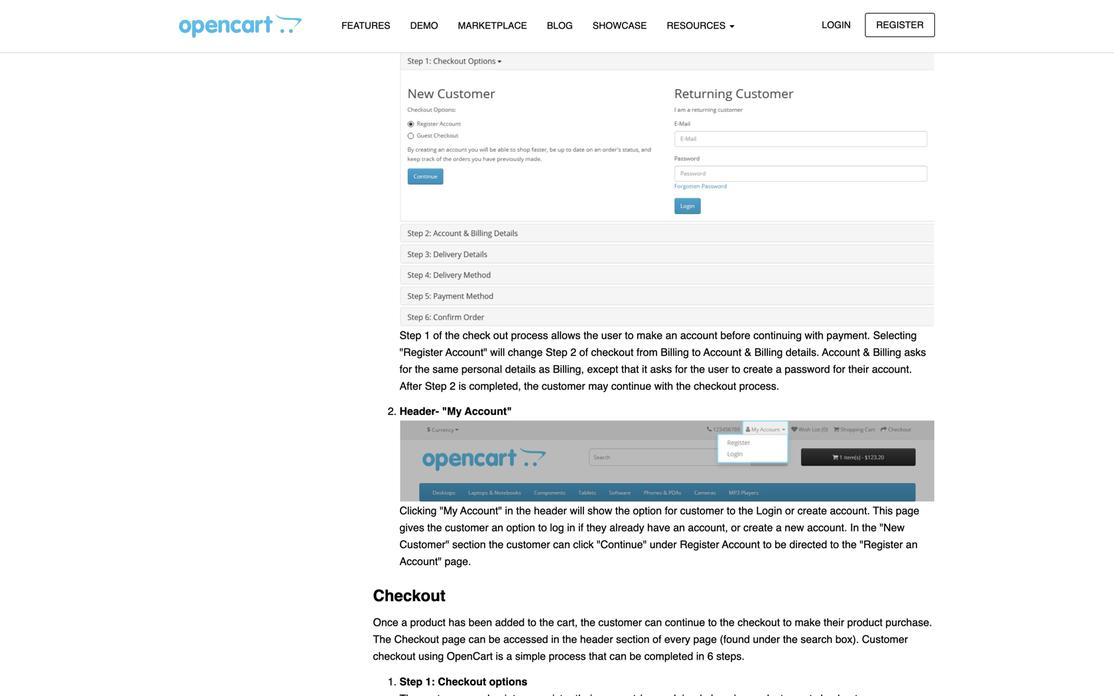 Task type: locate. For each thing, give the bounding box(es) containing it.
of right 1
[[433, 329, 442, 341]]

an
[[666, 329, 677, 341], [492, 522, 503, 534], [673, 522, 685, 534], [906, 539, 918, 551]]

if
[[578, 522, 584, 534]]

0 vertical spatial or
[[785, 505, 795, 517]]

2 vertical spatial be
[[630, 650, 641, 663]]

of
[[433, 329, 442, 341], [579, 346, 588, 358], [653, 633, 661, 646]]

1 vertical spatial their
[[824, 616, 844, 629]]

process down cart,
[[549, 650, 586, 663]]

1 horizontal spatial process
[[549, 650, 586, 663]]

header inside the clicking "my account" in the header will show the option for  customer to the  login or create account. this page gives the customer an option to log in if they already have an account, or create a new account. in the "new customer" section the customer can click "continue" under register account to be directed to the "register an account" page.
[[534, 505, 567, 517]]

& down before
[[744, 346, 752, 358]]

personal
[[461, 363, 502, 375]]

under down have
[[650, 539, 677, 551]]

account. down selecting
[[872, 363, 912, 375]]

under inside the clicking "my account" in the header will show the option for  customer to the  login or create account. this page gives the customer an option to log in if they already have an account, or create a new account. in the "new customer" section the customer can click "continue" under register account to be directed to the "register an account" page.
[[650, 539, 677, 551]]

make inside once a product has been added to the cart, the customer can continue to the checkout to make their product purchase. the checkout page can be accessed in the header section of every page (found under the search box). customer checkout using opencart is a simple process that can be completed in 6 steps.
[[795, 616, 821, 629]]

a left simple
[[506, 650, 512, 663]]

2 billing from the left
[[754, 346, 783, 358]]

1 horizontal spatial their
[[848, 363, 869, 375]]

create left new
[[743, 522, 773, 534]]

page up ""new"
[[896, 505, 919, 517]]

front - official checkout header image
[[400, 420, 935, 502]]

make up from
[[637, 329, 663, 341]]

billing down selecting
[[873, 346, 901, 358]]

1 vertical spatial under
[[753, 633, 780, 646]]

clicking
[[400, 505, 437, 517]]

for up have
[[665, 505, 677, 517]]

1 horizontal spatial is
[[496, 650, 503, 663]]

account" down check on the left top of page
[[445, 346, 487, 358]]

0 vertical spatial "register
[[400, 346, 443, 358]]

checkout up using
[[394, 633, 439, 646]]

customer"
[[400, 539, 449, 551]]

account" down customer"
[[400, 555, 442, 568]]

0 horizontal spatial make
[[637, 329, 663, 341]]

0 vertical spatial under
[[650, 539, 677, 551]]

of up billing,
[[579, 346, 588, 358]]

their up box).
[[824, 616, 844, 629]]

2 horizontal spatial page
[[896, 505, 919, 517]]

0 horizontal spatial register
[[680, 539, 719, 551]]

checkout up once on the left bottom of the page
[[373, 587, 446, 605]]

1 vertical spatial header
[[580, 633, 613, 646]]

1 vertical spatial make
[[795, 616, 821, 629]]

be
[[775, 539, 787, 551], [489, 633, 500, 646], [630, 650, 641, 663]]

1 vertical spatial or
[[731, 522, 740, 534]]

page up 6
[[693, 633, 717, 646]]

step left 1:
[[400, 676, 423, 688]]

1 vertical spatial continue
[[665, 616, 705, 629]]

page
[[896, 505, 919, 517], [442, 633, 466, 646], [693, 633, 717, 646]]

with up details.
[[805, 329, 824, 341]]

section
[[452, 539, 486, 551], [616, 633, 650, 646]]

1 horizontal spatial billing
[[754, 346, 783, 358]]

0 horizontal spatial that
[[589, 650, 607, 663]]

billing,
[[553, 363, 584, 375]]

can left completed
[[610, 650, 627, 663]]

account. inside step 1 of the check out process allows the user to make an account before continuing with payment. selecting "register account" will change step 2 of checkout from billing to account & billing details. account & billing asks for the same personal details as billing, except that it asks for the user to create a password for their account. after step 2 is completed, the customer may continue with the checkout process.
[[872, 363, 912, 375]]

front - official checkout register account image
[[400, 0, 935, 327]]

0 vertical spatial with
[[805, 329, 824, 341]]

page down has
[[442, 633, 466, 646]]

1 horizontal spatial will
[[570, 505, 585, 517]]

header
[[534, 505, 567, 517], [580, 633, 613, 646]]

header-
[[400, 405, 439, 418]]

0 vertical spatial login
[[822, 20, 851, 30]]

a
[[776, 363, 782, 375], [776, 522, 782, 534], [401, 616, 407, 629], [506, 650, 512, 663]]

2 horizontal spatial billing
[[873, 346, 901, 358]]

login
[[822, 20, 851, 30], [756, 505, 782, 517]]

2 horizontal spatial of
[[653, 633, 661, 646]]

1 horizontal spatial under
[[753, 633, 780, 646]]

2 & from the left
[[863, 346, 870, 358]]

step left 1
[[400, 329, 421, 341]]

once a product has been added to the cart, the customer can continue to the checkout to make their product purchase. the checkout page can be accessed in the header section of every page (found under the search box). customer checkout using opencart is a simple process that can be completed in 6 steps.
[[373, 616, 932, 663]]

1 horizontal spatial section
[[616, 633, 650, 646]]

1 vertical spatial of
[[579, 346, 588, 358]]

0 horizontal spatial under
[[650, 539, 677, 551]]

0 horizontal spatial section
[[452, 539, 486, 551]]

account down account,
[[722, 539, 760, 551]]

billing right from
[[661, 346, 689, 358]]

0 vertical spatial account.
[[872, 363, 912, 375]]

1 vertical spatial create
[[798, 505, 827, 517]]

1 horizontal spatial &
[[863, 346, 870, 358]]

under
[[650, 539, 677, 551], [753, 633, 780, 646]]

1 horizontal spatial user
[[708, 363, 729, 375]]

is up options
[[496, 650, 503, 663]]

0 horizontal spatial will
[[490, 346, 505, 358]]

2 up billing,
[[570, 346, 576, 358]]

change
[[508, 346, 543, 358]]

1 vertical spatial with
[[654, 380, 673, 392]]

2 down same
[[450, 380, 456, 392]]

process inside step 1 of the check out process allows the user to make an account before continuing with payment. selecting "register account" will change step 2 of checkout from billing to account & billing details. account & billing asks for the same personal details as billing, except that it asks for the user to create a password for their account. after step 2 is completed, the customer may continue with the checkout process.
[[511, 329, 548, 341]]

account" up page.
[[460, 505, 502, 517]]

customer down billing,
[[542, 380, 585, 392]]

0 horizontal spatial or
[[731, 522, 740, 534]]

1 horizontal spatial of
[[579, 346, 588, 358]]

section up completed
[[616, 633, 650, 646]]

1 horizontal spatial product
[[847, 616, 883, 629]]

1 vertical spatial login
[[756, 505, 782, 517]]

0 horizontal spatial be
[[489, 633, 500, 646]]

1 vertical spatial "register
[[860, 539, 903, 551]]

0 horizontal spatial is
[[459, 380, 466, 392]]

checkout inside once a product has been added to the cart, the customer can continue to the checkout to make their product purchase. the checkout page can be accessed in the header section of every page (found under the search box). customer checkout using opencart is a simple process that can be completed in 6 steps.
[[394, 633, 439, 646]]

or
[[785, 505, 795, 517], [731, 522, 740, 534]]

account. up 'directed'
[[807, 522, 847, 534]]

or right account,
[[731, 522, 740, 534]]

"register
[[400, 346, 443, 358], [860, 539, 903, 551]]

"register down 1
[[400, 346, 443, 358]]

with
[[805, 329, 824, 341], [654, 380, 673, 392]]

section inside once a product has been added to the cart, the customer can continue to the checkout to make their product purchase. the checkout page can be accessed in the header section of every page (found under the search box). customer checkout using opencart is a simple process that can be completed in 6 steps.
[[616, 633, 650, 646]]

1 & from the left
[[744, 346, 752, 358]]

checkout
[[591, 346, 634, 358], [694, 380, 736, 392], [738, 616, 780, 629], [373, 650, 415, 663]]

in
[[505, 505, 513, 517], [567, 522, 575, 534], [551, 633, 559, 646], [696, 650, 704, 663]]

under inside once a product has been added to the cart, the customer can continue to the checkout to make their product purchase. the checkout page can be accessed in the header section of every page (found under the search box). customer checkout using opencart is a simple process that can be completed in 6 steps.
[[753, 633, 780, 646]]

continue
[[611, 380, 651, 392], [665, 616, 705, 629]]

1 horizontal spatial continue
[[665, 616, 705, 629]]

create
[[743, 363, 773, 375], [798, 505, 827, 517], [743, 522, 773, 534]]

0 vertical spatial continue
[[611, 380, 651, 392]]

1
[[424, 329, 430, 341]]

register down account,
[[680, 539, 719, 551]]

0 horizontal spatial &
[[744, 346, 752, 358]]

account,
[[688, 522, 728, 534]]

checkout up (found
[[738, 616, 780, 629]]

step 1: checkout options
[[400, 676, 527, 688]]

be left completed
[[630, 650, 641, 663]]

& down payment.
[[863, 346, 870, 358]]

product left has
[[410, 616, 446, 629]]

"register down ""new"
[[860, 539, 903, 551]]

1 horizontal spatial register
[[876, 20, 924, 30]]

register
[[876, 20, 924, 30], [680, 539, 719, 551]]

0 vertical spatial checkout
[[373, 587, 446, 605]]

continue up every
[[665, 616, 705, 629]]

1 vertical spatial "my
[[440, 505, 458, 517]]

0 vertical spatial 2
[[570, 346, 576, 358]]

2 vertical spatial of
[[653, 633, 661, 646]]

will inside the clicking "my account" in the header will show the option for  customer to the  login or create account. this page gives the customer an option to log in if they already have an account, or create a new account. in the "new customer" section the customer can click "continue" under register account to be directed to the "register an account" page.
[[570, 505, 585, 517]]

may
[[588, 380, 608, 392]]

user
[[601, 329, 622, 341], [708, 363, 729, 375]]

make
[[637, 329, 663, 341], [795, 616, 821, 629]]

of left every
[[653, 633, 661, 646]]

1 vertical spatial asks
[[650, 363, 672, 375]]

0 horizontal spatial process
[[511, 329, 548, 341]]

option up have
[[633, 505, 662, 517]]

under right (found
[[753, 633, 780, 646]]

customer inside once a product has been added to the cart, the customer can continue to the checkout to make their product purchase. the checkout page can be accessed in the header section of every page (found under the search box). customer checkout using opencart is a simple process that can be completed in 6 steps.
[[598, 616, 642, 629]]

account down before
[[703, 346, 742, 358]]

2 vertical spatial create
[[743, 522, 773, 534]]

"register inside the clicking "my account" in the header will show the option for  customer to the  login or create account. this page gives the customer an option to log in if they already have an account, or create a new account. in the "new customer" section the customer can click "continue" under register account to be directed to the "register an account" page.
[[860, 539, 903, 551]]

check
[[463, 329, 490, 341]]

0 vertical spatial is
[[459, 380, 466, 392]]

for inside the clicking "my account" in the header will show the option for  customer to the  login or create account. this page gives the customer an option to log in if they already have an account, or create a new account. in the "new customer" section the customer can click "continue" under register account to be directed to the "register an account" page.
[[665, 505, 677, 517]]

the
[[373, 633, 391, 646]]

billing
[[661, 346, 689, 358], [754, 346, 783, 358], [873, 346, 901, 358]]

step
[[400, 329, 421, 341], [546, 346, 568, 358], [425, 380, 447, 392], [400, 676, 423, 688]]

product up box).
[[847, 616, 883, 629]]

0 vertical spatial "my
[[442, 405, 462, 418]]

completed
[[644, 650, 693, 663]]

0 vertical spatial create
[[743, 363, 773, 375]]

1 billing from the left
[[661, 346, 689, 358]]

login link
[[811, 13, 862, 37]]

0 horizontal spatial header
[[534, 505, 567, 517]]

2 product from the left
[[847, 616, 883, 629]]

0 vertical spatial of
[[433, 329, 442, 341]]

login inside the clicking "my account" in the header will show the option for  customer to the  login or create account. this page gives the customer an option to log in if they already have an account, or create a new account. in the "new customer" section the customer can click "continue" under register account to be directed to the "register an account" page.
[[756, 505, 782, 517]]

1 vertical spatial account.
[[830, 505, 870, 517]]

1 vertical spatial process
[[549, 650, 586, 663]]

already
[[610, 522, 644, 534]]

continue down it
[[611, 380, 651, 392]]

can down log
[[553, 539, 570, 551]]

0 vertical spatial will
[[490, 346, 505, 358]]

a left new
[[776, 522, 782, 534]]

1 vertical spatial user
[[708, 363, 729, 375]]

can
[[553, 539, 570, 551], [645, 616, 662, 629], [469, 633, 486, 646], [610, 650, 627, 663]]

"my right clicking
[[440, 505, 458, 517]]

process up change
[[511, 329, 548, 341]]

&
[[744, 346, 752, 358], [863, 346, 870, 358]]

1 vertical spatial option
[[506, 522, 535, 534]]

customer
[[542, 380, 585, 392], [680, 505, 724, 517], [445, 522, 489, 534], [507, 539, 550, 551], [598, 616, 642, 629]]

with down from
[[654, 380, 673, 392]]

asks right it
[[650, 363, 672, 375]]

customer
[[862, 633, 908, 646]]

process
[[511, 329, 548, 341], [549, 650, 586, 663]]

"my right header-
[[442, 405, 462, 418]]

1 vertical spatial section
[[616, 633, 650, 646]]

their down payment.
[[848, 363, 869, 375]]

added
[[495, 616, 525, 629]]

asks
[[904, 346, 926, 358], [650, 363, 672, 375]]

for right it
[[675, 363, 687, 375]]

1 horizontal spatial be
[[630, 650, 641, 663]]

register inside the clicking "my account" in the header will show the option for  customer to the  login or create account. this page gives the customer an option to log in if they already have an account, or create a new account. in the "new customer" section the customer can click "continue" under register account to be directed to the "register an account" page.
[[680, 539, 719, 551]]

once
[[373, 616, 398, 629]]

details.
[[786, 346, 819, 358]]

this
[[873, 505, 893, 517]]

1 vertical spatial will
[[570, 505, 585, 517]]

1 vertical spatial be
[[489, 633, 500, 646]]

checkout
[[373, 587, 446, 605], [394, 633, 439, 646], [438, 676, 486, 688]]

user up except
[[601, 329, 622, 341]]

option left log
[[506, 522, 535, 534]]

0 horizontal spatial asks
[[650, 363, 672, 375]]

option
[[633, 505, 662, 517], [506, 522, 535, 534]]

account"
[[445, 346, 487, 358], [465, 405, 512, 418], [460, 505, 502, 517], [400, 555, 442, 568]]

product
[[410, 616, 446, 629], [847, 616, 883, 629]]

from
[[637, 346, 658, 358]]

accessed
[[503, 633, 548, 646]]

be down new
[[775, 539, 787, 551]]

create up new
[[798, 505, 827, 517]]

selecting
[[873, 329, 917, 341]]

their inside once a product has been added to the cart, the customer can continue to the checkout to make their product purchase. the checkout page can be accessed in the header section of every page (found under the search box). customer checkout using opencart is a simple process that can be completed in 6 steps.
[[824, 616, 844, 629]]

a right once on the left bottom of the page
[[401, 616, 407, 629]]

be down the been
[[489, 633, 500, 646]]

will down out on the top of the page
[[490, 346, 505, 358]]

1 horizontal spatial make
[[795, 616, 821, 629]]

0 vertical spatial their
[[848, 363, 869, 375]]

billing down continuing
[[754, 346, 783, 358]]

will up if
[[570, 505, 585, 517]]

checkout left process.
[[694, 380, 736, 392]]

customer up account,
[[680, 505, 724, 517]]

6
[[707, 650, 713, 663]]

"my inside the clicking "my account" in the header will show the option for  customer to the  login or create account. this page gives the customer an option to log in if they already have an account, or create a new account. in the "new customer" section the customer can click "continue" under register account to be directed to the "register an account" page.
[[440, 505, 458, 517]]

checkout down opencart
[[438, 676, 486, 688]]

0 vertical spatial user
[[601, 329, 622, 341]]

a up process.
[[776, 363, 782, 375]]

asks down selecting
[[904, 346, 926, 358]]

1 horizontal spatial header
[[580, 633, 613, 646]]

0 horizontal spatial option
[[506, 522, 535, 534]]

1 horizontal spatial option
[[633, 505, 662, 517]]

user down before
[[708, 363, 729, 375]]

step 1 of the check out process allows the user to make an account before continuing with payment. selecting "register account" will change step 2 of checkout from billing to account & billing details. account & billing asks for the same personal details as billing, except that it asks for the user to create a password for their account. after step 2 is completed, the customer may continue with the checkout process.
[[400, 329, 926, 392]]

0 vertical spatial be
[[775, 539, 787, 551]]

make inside step 1 of the check out process allows the user to make an account before continuing with payment. selecting "register account" will change step 2 of checkout from billing to account & billing details. account & billing asks for the same personal details as billing, except that it asks for the user to create a password for their account. after step 2 is completed, the customer may continue with the checkout process.
[[637, 329, 663, 341]]

1 vertical spatial is
[[496, 650, 503, 663]]

0 horizontal spatial 2
[[450, 380, 456, 392]]

2
[[570, 346, 576, 358], [450, 380, 456, 392]]

the
[[445, 329, 460, 341], [584, 329, 598, 341], [415, 363, 430, 375], [690, 363, 705, 375], [524, 380, 539, 392], [676, 380, 691, 392], [516, 505, 531, 517], [615, 505, 630, 517], [739, 505, 753, 517], [427, 522, 442, 534], [862, 522, 877, 534], [489, 539, 504, 551], [842, 539, 857, 551], [539, 616, 554, 629], [581, 616, 595, 629], [720, 616, 735, 629], [562, 633, 577, 646], [783, 633, 798, 646]]

step down allows
[[546, 346, 568, 358]]

2 horizontal spatial be
[[775, 539, 787, 551]]

0 vertical spatial make
[[637, 329, 663, 341]]

create up process.
[[743, 363, 773, 375]]

1 vertical spatial that
[[589, 650, 607, 663]]

0 horizontal spatial "register
[[400, 346, 443, 358]]

1 horizontal spatial 2
[[570, 346, 576, 358]]

"my
[[442, 405, 462, 418], [440, 505, 458, 517]]

completed,
[[469, 380, 521, 392]]

that inside once a product has been added to the cart, the customer can continue to the checkout to make their product purchase. the checkout page can be accessed in the header section of every page (found under the search box). customer checkout using opencart is a simple process that can be completed in 6 steps.
[[589, 650, 607, 663]]

will inside step 1 of the check out process allows the user to make an account before continuing with payment. selecting "register account" will change step 2 of checkout from billing to account & billing details. account & billing asks for the same personal details as billing, except that it asks for the user to create a password for their account. after step 2 is completed, the customer may continue with the checkout process.
[[490, 346, 505, 358]]

is down personal at the left
[[459, 380, 466, 392]]

0 horizontal spatial billing
[[661, 346, 689, 358]]

new
[[785, 522, 804, 534]]

1 vertical spatial 2
[[450, 380, 456, 392]]

account.
[[872, 363, 912, 375], [830, 505, 870, 517], [807, 522, 847, 534]]

make up search
[[795, 616, 821, 629]]

to
[[625, 329, 634, 341], [692, 346, 701, 358], [732, 363, 740, 375], [727, 505, 736, 517], [538, 522, 547, 534], [763, 539, 772, 551], [830, 539, 839, 551], [528, 616, 536, 629], [708, 616, 717, 629], [783, 616, 792, 629]]

clicking "my account" in the header will show the option for  customer to the  login or create account. this page gives the customer an option to log in if they already have an account, or create a new account. in the "new customer" section the customer can click "continue" under register account to be directed to the "register an account" page.
[[400, 505, 919, 568]]

0 vertical spatial header
[[534, 505, 567, 517]]

0 vertical spatial that
[[621, 363, 639, 375]]

register right login link
[[876, 20, 924, 30]]

0 horizontal spatial their
[[824, 616, 844, 629]]

for right password
[[833, 363, 845, 375]]

customer down log
[[507, 539, 550, 551]]

1 horizontal spatial page
[[693, 633, 717, 646]]

showcase link
[[583, 14, 657, 37]]

1 horizontal spatial asks
[[904, 346, 926, 358]]

account. up in
[[830, 505, 870, 517]]

0 vertical spatial process
[[511, 329, 548, 341]]

or up new
[[785, 505, 795, 517]]

1 horizontal spatial "register
[[860, 539, 903, 551]]

0 horizontal spatial product
[[410, 616, 446, 629]]

section up page.
[[452, 539, 486, 551]]

1 vertical spatial register
[[680, 539, 719, 551]]

customer right cart,
[[598, 616, 642, 629]]



Task type: vqa. For each thing, say whether or not it's contained in the screenshot.
web
no



Task type: describe. For each thing, give the bounding box(es) containing it.
can up completed
[[645, 616, 662, 629]]

box).
[[835, 633, 859, 646]]

except
[[587, 363, 618, 375]]

a inside step 1 of the check out process allows the user to make an account before continuing with payment. selecting "register account" will change step 2 of checkout from billing to account & billing details. account & billing asks for the same personal details as billing, except that it asks for the user to create a password for their account. after step 2 is completed, the customer may continue with the checkout process.
[[776, 363, 782, 375]]

showcase
[[593, 20, 647, 31]]

2 vertical spatial account.
[[807, 522, 847, 534]]

that inside step 1 of the check out process allows the user to make an account before continuing with payment. selecting "register account" will change step 2 of checkout from billing to account & billing details. account & billing asks for the same personal details as billing, except that it asks for the user to create a password for their account. after step 2 is completed, the customer may continue with the checkout process.
[[621, 363, 639, 375]]

create inside step 1 of the check out process allows the user to make an account before continuing with payment. selecting "register account" will change step 2 of checkout from billing to account & billing details. account & billing asks for the same personal details as billing, except that it asks for the user to create a password for their account. after step 2 is completed, the customer may continue with the checkout process.
[[743, 363, 773, 375]]

features
[[342, 20, 390, 31]]

page inside the clicking "my account" in the header will show the option for  customer to the  login or create account. this page gives the customer an option to log in if they already have an account, or create a new account. in the "new customer" section the customer can click "continue" under register account to be directed to the "register an account" page.
[[896, 505, 919, 517]]

details
[[505, 363, 536, 375]]

1 product from the left
[[410, 616, 446, 629]]

0 vertical spatial asks
[[904, 346, 926, 358]]

before
[[720, 329, 750, 341]]

1 horizontal spatial or
[[785, 505, 795, 517]]

show
[[588, 505, 612, 517]]

header inside once a product has been added to the cart, the customer can continue to the checkout to make their product purchase. the checkout page can be accessed in the header section of every page (found under the search box). customer checkout using opencart is a simple process that can be completed in 6 steps.
[[580, 633, 613, 646]]

1:
[[425, 676, 435, 688]]

step down same
[[425, 380, 447, 392]]

customer up page.
[[445, 522, 489, 534]]

in
[[850, 522, 859, 534]]

has
[[449, 616, 466, 629]]

section inside the clicking "my account" in the header will show the option for  customer to the  login or create account. this page gives the customer an option to log in if they already have an account, or create a new account. in the "new customer" section the customer can click "continue" under register account to be directed to the "register an account" page.
[[452, 539, 486, 551]]

process inside once a product has been added to the cart, the customer can continue to the checkout to make their product purchase. the checkout page can be accessed in the header section of every page (found under the search box). customer checkout using opencart is a simple process that can be completed in 6 steps.
[[549, 650, 586, 663]]

checkout down the
[[373, 650, 415, 663]]

2 vertical spatial checkout
[[438, 676, 486, 688]]

using
[[418, 650, 444, 663]]

demo
[[410, 20, 438, 31]]

cart,
[[557, 616, 578, 629]]

0 horizontal spatial of
[[433, 329, 442, 341]]

process.
[[739, 380, 779, 392]]

every
[[664, 633, 690, 646]]

"continue"
[[597, 539, 647, 551]]

0 horizontal spatial page
[[442, 633, 466, 646]]

been
[[469, 616, 492, 629]]

is inside once a product has been added to the cart, the customer can continue to the checkout to make their product purchase. the checkout page can be accessed in the header section of every page (found under the search box). customer checkout using opencart is a simple process that can be completed in 6 steps.
[[496, 650, 503, 663]]

opencart - open source shopping cart solution image
[[179, 14, 302, 38]]

gives
[[400, 522, 424, 534]]

opencart
[[447, 650, 493, 663]]

options
[[489, 676, 527, 688]]

continuing
[[753, 329, 802, 341]]

have
[[647, 522, 670, 534]]

search
[[801, 633, 833, 646]]

a inside the clicking "my account" in the header will show the option for  customer to the  login or create account. this page gives the customer an option to log in if they already have an account, or create a new account. in the "new customer" section the customer can click "continue" under register account to be directed to the "register an account" page.
[[776, 522, 782, 534]]

account inside the clicking "my account" in the header will show the option for  customer to the  login or create account. this page gives the customer an option to log in if they already have an account, or create a new account. in the "new customer" section the customer can click "continue" under register account to be directed to the "register an account" page.
[[722, 539, 760, 551]]

simple
[[515, 650, 546, 663]]

allows
[[551, 329, 581, 341]]

page.
[[445, 555, 471, 568]]

"new
[[880, 522, 905, 534]]

directed
[[789, 539, 827, 551]]

0 vertical spatial option
[[633, 505, 662, 517]]

"my for header-
[[442, 405, 462, 418]]

after
[[400, 380, 422, 392]]

header- "my account"
[[400, 405, 512, 418]]

continue inside once a product has been added to the cart, the customer can continue to the checkout to make their product purchase. the checkout page can be accessed in the header section of every page (found under the search box). customer checkout using opencart is a simple process that can be completed in 6 steps.
[[665, 616, 705, 629]]

their inside step 1 of the check out process allows the user to make an account before continuing with payment. selecting "register account" will change step 2 of checkout from billing to account & billing details. account & billing asks for the same personal details as billing, except that it asks for the user to create a password for their account. after step 2 is completed, the customer may continue with the checkout process.
[[848, 363, 869, 375]]

it
[[642, 363, 647, 375]]

1 horizontal spatial with
[[805, 329, 824, 341]]

blog link
[[537, 14, 583, 37]]

payment.
[[827, 329, 870, 341]]

click
[[573, 539, 594, 551]]

out
[[493, 329, 508, 341]]

purchase.
[[886, 616, 932, 629]]

account" down completed, at the left bottom
[[465, 405, 512, 418]]

(found
[[720, 633, 750, 646]]

resources
[[667, 20, 728, 31]]

marketplace link
[[448, 14, 537, 37]]

an inside step 1 of the check out process allows the user to make an account before continuing with payment. selecting "register account" will change step 2 of checkout from billing to account & billing details. account & billing asks for the same personal details as billing, except that it asks for the user to create a password for their account. after step 2 is completed, the customer may continue with the checkout process.
[[666, 329, 677, 341]]

same
[[433, 363, 459, 375]]

"my for clicking
[[440, 505, 458, 517]]

account" inside step 1 of the check out process allows the user to make an account before continuing with payment. selecting "register account" will change step 2 of checkout from billing to account & billing details. account & billing asks for the same personal details as billing, except that it asks for the user to create a password for their account. after step 2 is completed, the customer may continue with the checkout process.
[[445, 346, 487, 358]]

"register inside step 1 of the check out process allows the user to make an account before continuing with payment. selecting "register account" will change step 2 of checkout from billing to account & billing details. account & billing asks for the same personal details as billing, except that it asks for the user to create a password for their account. after step 2 is completed, the customer may continue with the checkout process.
[[400, 346, 443, 358]]

as
[[539, 363, 550, 375]]

demo link
[[400, 14, 448, 37]]

0 horizontal spatial with
[[654, 380, 673, 392]]

features link
[[332, 14, 400, 37]]

be inside the clicking "my account" in the header will show the option for  customer to the  login or create account. this page gives the customer an option to log in if they already have an account, or create a new account. in the "new customer" section the customer can click "continue" under register account to be directed to the "register an account" page.
[[775, 539, 787, 551]]

of inside once a product has been added to the cart, the customer can continue to the checkout to make their product purchase. the checkout page can be accessed in the header section of every page (found under the search box). customer checkout using opencart is a simple process that can be completed in 6 steps.
[[653, 633, 661, 646]]

can down the been
[[469, 633, 486, 646]]

log
[[550, 522, 564, 534]]

checkout up except
[[591, 346, 634, 358]]

account down payment.
[[822, 346, 860, 358]]

blog
[[547, 20, 573, 31]]

can inside the clicking "my account" in the header will show the option for  customer to the  login or create account. this page gives the customer an option to log in if they already have an account, or create a new account. in the "new customer" section the customer can click "continue" under register account to be directed to the "register an account" page.
[[553, 539, 570, 551]]

3 billing from the left
[[873, 346, 901, 358]]

0 horizontal spatial user
[[601, 329, 622, 341]]

is inside step 1 of the check out process allows the user to make an account before continuing with payment. selecting "register account" will change step 2 of checkout from billing to account & billing details. account & billing asks for the same personal details as billing, except that it asks for the user to create a password for their account. after step 2 is completed, the customer may continue with the checkout process.
[[459, 380, 466, 392]]

register link
[[865, 13, 935, 37]]

for up "after" at the bottom
[[400, 363, 412, 375]]

steps.
[[716, 650, 745, 663]]

they
[[587, 522, 607, 534]]

password
[[785, 363, 830, 375]]

account
[[680, 329, 717, 341]]

customer inside step 1 of the check out process allows the user to make an account before continuing with payment. selecting "register account" will change step 2 of checkout from billing to account & billing details. account & billing asks for the same personal details as billing, except that it asks for the user to create a password for their account. after step 2 is completed, the customer may continue with the checkout process.
[[542, 380, 585, 392]]

marketplace
[[458, 20, 527, 31]]

continue inside step 1 of the check out process allows the user to make an account before continuing with payment. selecting "register account" will change step 2 of checkout from billing to account & billing details. account & billing asks for the same personal details as billing, except that it asks for the user to create a password for their account. after step 2 is completed, the customer may continue with the checkout process.
[[611, 380, 651, 392]]

resources link
[[657, 14, 745, 37]]

0 vertical spatial register
[[876, 20, 924, 30]]

login inside login link
[[822, 20, 851, 30]]



